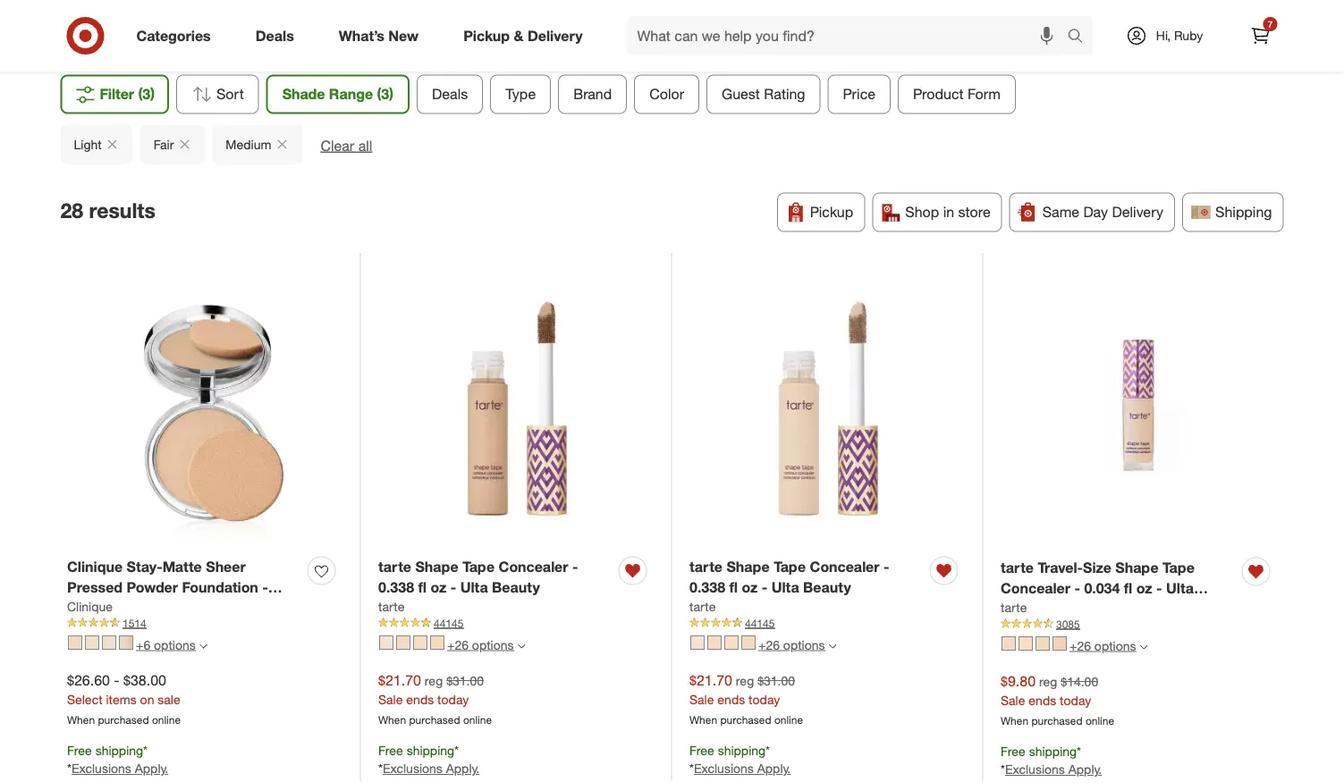 Task type: locate. For each thing, give the bounding box(es) containing it.
exclusions apply. link
[[72, 762, 168, 778], [383, 762, 480, 778], [694, 762, 791, 778], [1005, 763, 1102, 778]]

$21.70 down 8b porcelain beige image
[[378, 672, 421, 690]]

0 horizontal spatial deals
[[256, 27, 294, 44]]

clinique
[[67, 559, 123, 576], [67, 599, 113, 615]]

when down 8b porcelain beige image
[[378, 714, 406, 727]]

0 horizontal spatial +26 options
[[447, 638, 514, 654]]

0 horizontal spatial 12s fair image
[[430, 637, 445, 651]]

free for exclusions apply. link corresponding to invisible matte image
[[67, 743, 92, 759]]

sheer
[[206, 559, 246, 576]]

0 horizontal spatial 0.338
[[378, 579, 414, 597]]

1 vertical spatial clinique
[[67, 599, 113, 615]]

2 0.338 from the left
[[690, 579, 726, 597]]

1 horizontal spatial shape
[[727, 559, 770, 576]]

free shipping * * exclusions apply. for 8b porcelain beige image
[[378, 743, 480, 778]]

1 all colors + 26 more colors image from the left
[[518, 643, 526, 651]]

1 clinique from the top
[[67, 559, 123, 576]]

0.338
[[378, 579, 414, 597], [690, 579, 726, 597]]

1 horizontal spatial $31.00
[[758, 674, 795, 689]]

0 horizontal spatial 44145
[[434, 617, 464, 631]]

$21.70 reg $31.00 sale ends today when purchased online down 12s fair icon
[[690, 672, 803, 727]]

deals
[[256, 27, 294, 44], [432, 86, 468, 104]]

12b fair beige image for the left 12n fair neutral icon
[[396, 637, 411, 651]]

apply. for exclusions apply. link corresponding to invisible matte image
[[135, 762, 168, 778]]

brand
[[574, 86, 612, 104]]

0 horizontal spatial $21.70 reg $31.00 sale ends today when purchased online
[[378, 672, 492, 727]]

2 $31.00 from the left
[[758, 674, 795, 689]]

+26 options for the rightmost +26 options dropdown button
[[1070, 639, 1137, 654]]

44145 link for +26 options dropdown button to the middle
[[690, 616, 965, 632]]

1 horizontal spatial +26 options button
[[683, 632, 845, 660]]

$9.80
[[1001, 673, 1036, 691]]

online for +26 options dropdown button to the middle
[[775, 714, 803, 727]]

tarte travel-size shape tape concealer - 0.034 fl oz - ulta beauty image
[[1001, 272, 1277, 548], [1001, 272, 1277, 548]]

free
[[67, 743, 92, 759], [378, 743, 403, 759], [690, 743, 715, 759], [1001, 744, 1026, 760]]

color
[[650, 86, 684, 104]]

shop
[[906, 204, 939, 222]]

*
[[143, 743, 148, 759], [455, 743, 459, 759], [766, 743, 770, 759], [1077, 744, 1082, 760], [67, 762, 72, 778], [378, 762, 383, 778], [690, 762, 694, 778], [1001, 763, 1005, 778]]

44145 link
[[378, 616, 654, 632], [690, 616, 965, 632]]

deals link
[[240, 16, 316, 55]]

2 horizontal spatial all colors + 26 more colors element
[[1140, 641, 1148, 652]]

1 horizontal spatial ends
[[718, 692, 745, 708]]

deals left type on the left top of the page
[[432, 86, 468, 104]]

(3) right filter
[[138, 86, 155, 104]]

44145 for 8b porcelain beige icon on the right of the page
[[745, 617, 775, 631]]

12n fair neutral image left 16n fair-light neutral icon
[[1019, 638, 1033, 652]]

0 horizontal spatial delivery
[[528, 27, 583, 44]]

+26 for the left 12n fair neutral icon
[[447, 638, 469, 654]]

clinique for clinique stay-matte sheer pressed powder foundation - 0.27oz - ulta beauty
[[67, 559, 123, 576]]

sale down 8b porcelain beige icon on the right of the page
[[690, 692, 714, 708]]

1 vertical spatial deals
[[432, 86, 468, 104]]

what's new link
[[324, 16, 441, 55]]

exclusions
[[72, 762, 131, 778], [383, 762, 443, 778], [694, 762, 754, 778], [1005, 763, 1065, 778]]

0 horizontal spatial tarte shape tape concealer - 0.338 fl oz - ulta beauty link
[[378, 558, 612, 598]]

2 all colors + 26 more colors image from the left
[[829, 643, 837, 651]]

+26 right 16n fair-light neutral icon
[[1070, 639, 1091, 654]]

options for +26 options dropdown button to the middle
[[784, 638, 825, 654]]

pickup for pickup & delivery
[[464, 27, 510, 44]]

beauty
[[492, 579, 540, 597], [803, 579, 851, 597], [156, 600, 204, 617], [1001, 601, 1049, 618]]

tarte link up 8b porcelain beige image
[[378, 598, 405, 616]]

shape inside tarte travel-size shape tape concealer - 0.034 fl oz - ulta beauty
[[1116, 560, 1159, 577]]

tape for 44145 'link' for +26 options dropdown button to the middle tarte link
[[774, 559, 806, 576]]

tarte link up 8b porcelain beige icon on the right of the page
[[690, 598, 716, 616]]

beauty inside tarte travel-size shape tape concealer - 0.034 fl oz - ulta beauty
[[1001, 601, 1049, 618]]

when inside $9.80 reg $14.00 sale ends today when purchased online
[[1001, 715, 1029, 728]]

concealer inside tarte travel-size shape tape concealer - 0.034 fl oz - ulta beauty
[[1001, 580, 1071, 598]]

product form
[[913, 86, 1001, 104]]

1 horizontal spatial reg
[[736, 674, 754, 689]]

$21.70 for 8b porcelain beige image
[[378, 672, 421, 690]]

2 (3) from the left
[[377, 86, 394, 104]]

delivery inside button
[[1112, 204, 1164, 222]]

pickup
[[464, 27, 510, 44], [810, 204, 854, 222]]

0 horizontal spatial tape
[[463, 559, 495, 576]]

sale down 8b porcelain beige image
[[378, 692, 403, 708]]

2 horizontal spatial concealer
[[1001, 580, 1071, 598]]

clinique inside clinique stay-matte sheer pressed powder foundation - 0.27oz - ulta beauty
[[67, 559, 123, 576]]

day
[[1084, 204, 1108, 222]]

+26 options for +26 options dropdown button to the middle
[[759, 638, 825, 654]]

sale inside $9.80 reg $14.00 sale ends today when purchased online
[[1001, 693, 1026, 709]]

2 horizontal spatial tarte link
[[1001, 599, 1027, 617]]

1 horizontal spatial deals
[[432, 86, 468, 104]]

1 $31.00 from the left
[[447, 674, 484, 689]]

$31.00
[[447, 674, 484, 689], [758, 674, 795, 689]]

$21.70 down 8b porcelain beige icon on the right of the page
[[690, 672, 733, 690]]

all colors + 26 more colors image for +26 options dropdown button to the middle
[[829, 643, 837, 651]]

tarte shape tape concealer - 0.338 fl oz - ulta beauty image
[[378, 272, 654, 547], [378, 272, 654, 547], [690, 272, 965, 547], [690, 272, 965, 547]]

2 tarte shape tape concealer - 0.338 fl oz - ulta beauty from the left
[[690, 559, 890, 597]]

all colors + 26 more colors image
[[518, 643, 526, 651], [829, 643, 837, 651]]

sale down $9.80
[[1001, 693, 1026, 709]]

deals inside button
[[432, 86, 468, 104]]

1 $21.70 from the left
[[378, 672, 421, 690]]

1 44145 link from the left
[[378, 616, 654, 632]]

0 horizontal spatial 44145 link
[[378, 616, 654, 632]]

1 tarte shape tape concealer - 0.338 fl oz - ulta beauty link from the left
[[378, 558, 612, 598]]

all
[[358, 138, 372, 155]]

foundation
[[182, 579, 258, 597]]

clinique down pressed
[[67, 599, 113, 615]]

1 horizontal spatial 12b fair beige image
[[708, 637, 722, 651]]

ends
[[406, 692, 434, 708], [718, 692, 745, 708], [1029, 693, 1057, 709]]

0 horizontal spatial tarte link
[[378, 598, 405, 616]]

reg inside $9.80 reg $14.00 sale ends today when purchased online
[[1039, 675, 1058, 690]]

what's new
[[339, 27, 419, 44]]

1 horizontal spatial concealer
[[810, 559, 880, 576]]

clinique stay-matte sheer pressed powder foundation - 0.27oz - ulta beauty image
[[67, 272, 343, 547], [67, 272, 343, 547]]

light button
[[60, 125, 133, 165]]

What can we help you find? suggestions appear below search field
[[627, 16, 1072, 55]]

+6 options button
[[60, 632, 215, 660]]

12s fair image left 16n fair-light neutral icon
[[1036, 638, 1050, 652]]

$21.70 reg $31.00 sale ends today when purchased online down 8b porcelain beige image
[[378, 672, 492, 727]]

shipping
[[95, 743, 143, 759], [407, 743, 455, 759], [718, 743, 766, 759], [1029, 744, 1077, 760]]

$31.00 for 12n fair neutral image
[[758, 674, 795, 689]]

tarte shape tape concealer - 0.338 fl oz - ulta beauty
[[378, 559, 578, 597], [690, 559, 890, 597]]

hi,
[[1157, 28, 1171, 43]]

tarte shape tape concealer - 0.338 fl oz - ulta beauty for all colors + 26 more colors icon for +26 options dropdown button to the middle
[[690, 559, 890, 597]]

same day delivery button
[[1010, 193, 1176, 233]]

0 vertical spatial pickup
[[464, 27, 510, 44]]

0 horizontal spatial $21.70
[[378, 672, 421, 690]]

12n fair neutral image right 8b porcelain beige image
[[413, 637, 428, 651]]

0 horizontal spatial +26 options button
[[371, 632, 534, 660]]

1 vertical spatial pickup
[[810, 204, 854, 222]]

stay beige image
[[119, 637, 133, 651]]

delivery right &
[[528, 27, 583, 44]]

reg for the left 12n fair neutral icon
[[425, 674, 443, 689]]

ulta
[[460, 579, 488, 597], [772, 579, 799, 597], [1167, 580, 1194, 598], [125, 600, 152, 617]]

2 44145 from the left
[[745, 617, 775, 631]]

tarte shape tape concealer - 0.338 fl oz - ulta beauty for leftmost +26 options dropdown button's all colors + 26 more colors icon
[[378, 559, 578, 597]]

delivery for pickup & delivery
[[528, 27, 583, 44]]

2 horizontal spatial reg
[[1039, 675, 1058, 690]]

1 horizontal spatial delivery
[[1112, 204, 1164, 222]]

0 horizontal spatial ends
[[406, 692, 434, 708]]

1 horizontal spatial $21.70 reg $31.00 sale ends today when purchased online
[[690, 672, 803, 727]]

1 horizontal spatial $21.70
[[690, 672, 733, 690]]

12s fair image
[[742, 637, 756, 651]]

2 44145 link from the left
[[690, 616, 965, 632]]

1 tarte shape tape concealer - 0.338 fl oz - ulta beauty from the left
[[378, 559, 578, 597]]

2 horizontal spatial tape
[[1163, 560, 1195, 577]]

2 horizontal spatial today
[[1060, 693, 1092, 709]]

0 horizontal spatial reg
[[425, 674, 443, 689]]

guest
[[722, 86, 760, 104]]

1 horizontal spatial tape
[[774, 559, 806, 576]]

shipping for 8b porcelain beige icon on the right of the page's exclusions apply. link
[[718, 743, 766, 759]]

+26
[[447, 638, 469, 654], [759, 638, 780, 654], [1070, 639, 1091, 654]]

1 horizontal spatial fl
[[730, 579, 738, 597]]

1 horizontal spatial (3)
[[377, 86, 394, 104]]

tarte link for 44145 'link' for +26 options dropdown button to the middle
[[690, 598, 716, 616]]

$14.00
[[1061, 675, 1099, 690]]

clinique up pressed
[[67, 559, 123, 576]]

1 horizontal spatial 12s fair image
[[1036, 638, 1050, 652]]

12s fair image
[[430, 637, 445, 651], [1036, 638, 1050, 652]]

when for the rightmost +26 options dropdown button
[[1001, 715, 1029, 728]]

clinique for clinique
[[67, 599, 113, 615]]

0 horizontal spatial oz
[[431, 579, 447, 597]]

+26 for 12n fair neutral image
[[759, 638, 780, 654]]

1 horizontal spatial 44145
[[745, 617, 775, 631]]

2 tarte shape tape concealer - 0.338 fl oz - ulta beauty link from the left
[[690, 558, 923, 598]]

fl inside tarte travel-size shape tape concealer - 0.034 fl oz - ulta beauty
[[1124, 580, 1133, 598]]

tarte shape tape concealer - 0.338 fl oz - ulta beauty link for leftmost +26 options dropdown button
[[378, 558, 612, 598]]

1 horizontal spatial +26
[[759, 638, 780, 654]]

tape for 44145 'link' associated with leftmost +26 options dropdown button's tarte link
[[463, 559, 495, 576]]

12b fair beige image right 8b porcelain beige image
[[396, 637, 411, 651]]

12b fair beige image up $9.80
[[1002, 638, 1016, 652]]

sale
[[378, 692, 403, 708], [690, 692, 714, 708], [1001, 693, 1026, 709]]

(3) right range
[[377, 86, 394, 104]]

2 horizontal spatial +26 options
[[1070, 639, 1137, 654]]

12b fair beige image
[[396, 637, 411, 651], [708, 637, 722, 651], [1002, 638, 1016, 652]]

0 horizontal spatial +26
[[447, 638, 469, 654]]

0 vertical spatial clinique
[[67, 559, 123, 576]]

3085 link
[[1001, 617, 1277, 633]]

pickup & delivery link
[[448, 16, 605, 55]]

when
[[67, 714, 95, 727], [378, 714, 406, 727], [690, 714, 718, 727], [1001, 715, 1029, 728]]

ulta inside tarte travel-size shape tape concealer - 0.034 fl oz - ulta beauty
[[1167, 580, 1194, 598]]

0 horizontal spatial fl
[[418, 579, 427, 597]]

exclusions for 8b porcelain beige icon on the right of the page
[[694, 762, 754, 778]]

tarte link up $9.80
[[1001, 599, 1027, 617]]

+26 right 8b porcelain beige image
[[447, 638, 469, 654]]

concealer
[[499, 559, 569, 576], [810, 559, 880, 576], [1001, 580, 1071, 598]]

when down $9.80
[[1001, 715, 1029, 728]]

0 vertical spatial delivery
[[528, 27, 583, 44]]

exclusions apply. link for 8b porcelain beige icon on the right of the page
[[694, 762, 791, 778]]

today
[[438, 692, 469, 708], [749, 692, 780, 708], [1060, 693, 1092, 709]]

online inside $9.80 reg $14.00 sale ends today when purchased online
[[1086, 715, 1115, 728]]

reg for 12n fair neutral image
[[736, 674, 754, 689]]

shipping for exclusions apply. link corresponding to invisible matte image
[[95, 743, 143, 759]]

deals up shade
[[256, 27, 294, 44]]

0 horizontal spatial $31.00
[[447, 674, 484, 689]]

all colors + 26 more colors element
[[518, 641, 526, 651], [829, 641, 837, 651], [1140, 641, 1148, 652]]

1 vertical spatial delivery
[[1112, 204, 1164, 222]]

28 results
[[60, 198, 155, 224]]

2 clinique from the top
[[67, 599, 113, 615]]

0 horizontal spatial concealer
[[499, 559, 569, 576]]

0.338 up 8b porcelain beige image
[[378, 579, 414, 597]]

0 horizontal spatial sale
[[378, 692, 403, 708]]

delivery
[[528, 27, 583, 44], [1112, 204, 1164, 222]]

2 horizontal spatial sale
[[1001, 693, 1026, 709]]

clear all button
[[321, 136, 372, 157]]

ends for the left 12n fair neutral icon
[[406, 692, 434, 708]]

2 $21.70 reg $31.00 sale ends today when purchased online from the left
[[690, 672, 803, 727]]

1 $21.70 reg $31.00 sale ends today when purchased online from the left
[[378, 672, 492, 727]]

tape
[[463, 559, 495, 576], [774, 559, 806, 576], [1163, 560, 1195, 577]]

12b fair beige image right 8b porcelain beige icon on the right of the page
[[708, 637, 722, 651]]

purchased for leftmost +26 options dropdown button
[[409, 714, 460, 727]]

0 horizontal spatial 12b fair beige image
[[396, 637, 411, 651]]

categories
[[136, 27, 211, 44]]

0.338 up 8b porcelain beige icon on the right of the page
[[690, 579, 726, 597]]

1 horizontal spatial pickup
[[810, 204, 854, 222]]

purchased
[[98, 714, 149, 727], [409, 714, 460, 727], [721, 714, 772, 727], [1032, 715, 1083, 728]]

1 horizontal spatial all colors + 26 more colors image
[[829, 643, 837, 651]]

12n fair neutral image
[[413, 637, 428, 651], [1019, 638, 1033, 652]]

shape for 44145 'link' for +26 options dropdown button to the middle tarte link
[[727, 559, 770, 576]]

1 horizontal spatial 44145 link
[[690, 616, 965, 632]]

purchased inside $9.80 reg $14.00 sale ends today when purchased online
[[1032, 715, 1083, 728]]

1 0.338 from the left
[[378, 579, 414, 597]]

8b porcelain beige image
[[691, 637, 705, 651]]

12s fair image right 8b porcelain beige image
[[430, 637, 445, 651]]

0 horizontal spatial pickup
[[464, 27, 510, 44]]

reg
[[425, 674, 443, 689], [736, 674, 754, 689], [1039, 675, 1058, 690]]

tape inside tarte travel-size shape tape concealer - 0.034 fl oz - ulta beauty
[[1163, 560, 1195, 577]]

1 horizontal spatial sale
[[690, 692, 714, 708]]

7
[[1268, 18, 1273, 30]]

oz for 44145 'link' for +26 options dropdown button to the middle tarte link
[[742, 579, 758, 597]]

color button
[[634, 75, 700, 115]]

1 horizontal spatial today
[[749, 692, 780, 708]]

pickup inside button
[[810, 204, 854, 222]]

product
[[913, 86, 964, 104]]

fair
[[154, 137, 174, 153]]

tarte link for 3085 link
[[1001, 599, 1027, 617]]

when down the select on the bottom
[[67, 714, 95, 727]]

2 horizontal spatial shape
[[1116, 560, 1159, 577]]

1 (3) from the left
[[138, 86, 155, 104]]

0 vertical spatial deals
[[256, 27, 294, 44]]

exclusions apply. link for 8b porcelain beige image
[[383, 762, 480, 778]]

0 horizontal spatial today
[[438, 692, 469, 708]]

0 horizontal spatial 12n fair neutral image
[[413, 637, 428, 651]]

+26 right 12s fair icon
[[759, 638, 780, 654]]

delivery right day
[[1112, 204, 1164, 222]]

2 horizontal spatial ends
[[1029, 693, 1057, 709]]

1 horizontal spatial all colors + 26 more colors element
[[829, 641, 837, 651]]

free shipping * * exclusions apply. for 8b porcelain beige icon on the right of the page
[[690, 743, 791, 778]]

0 horizontal spatial all colors + 26 more colors element
[[518, 641, 526, 651]]

deals button
[[417, 75, 483, 115]]

tarte shape tape concealer - 0.338 fl oz - ulta beauty link
[[378, 558, 612, 598], [690, 558, 923, 598]]

fl for 44145 'link' for +26 options dropdown button to the middle tarte link
[[730, 579, 738, 597]]

2 $21.70 from the left
[[690, 672, 733, 690]]

1 horizontal spatial tarte link
[[690, 598, 716, 616]]

guest rating
[[722, 86, 806, 104]]

(3)
[[138, 86, 155, 104], [377, 86, 394, 104]]

8b porcelain beige image
[[379, 637, 394, 651]]

0 horizontal spatial shape
[[415, 559, 459, 576]]

free for exclusions apply. link for 8b porcelain beige image
[[378, 743, 403, 759]]

price button
[[828, 75, 891, 115]]

0 horizontal spatial tarte shape tape concealer - 0.338 fl oz - ulta beauty
[[378, 559, 578, 597]]

stay-
[[127, 559, 163, 576]]

online for the rightmost +26 options dropdown button
[[1086, 715, 1115, 728]]

0 horizontal spatial all colors + 26 more colors image
[[518, 643, 526, 651]]

oz inside tarte travel-size shape tape concealer - 0.034 fl oz - ulta beauty
[[1137, 580, 1153, 598]]

beauty inside clinique stay-matte sheer pressed powder foundation - 0.27oz - ulta beauty
[[156, 600, 204, 617]]

ends for 12n fair neutral image
[[718, 692, 745, 708]]

exclusions for 8b porcelain beige image
[[383, 762, 443, 778]]

1 horizontal spatial tarte shape tape concealer - 0.338 fl oz - ulta beauty
[[690, 559, 890, 597]]

1 horizontal spatial tarte shape tape concealer - 0.338 fl oz - ulta beauty link
[[690, 558, 923, 598]]

1 horizontal spatial +26 options
[[759, 638, 825, 654]]

$26.60
[[67, 672, 110, 690]]

7 link
[[1241, 16, 1281, 55]]

1 44145 from the left
[[434, 617, 464, 631]]

0 horizontal spatial (3)
[[138, 86, 155, 104]]

2 horizontal spatial +26
[[1070, 639, 1091, 654]]

fl
[[418, 579, 427, 597], [730, 579, 738, 597], [1124, 580, 1133, 598]]

when down 8b porcelain beige icon on the right of the page
[[690, 714, 718, 727]]

1 horizontal spatial 0.338
[[690, 579, 726, 597]]

2 horizontal spatial fl
[[1124, 580, 1133, 598]]

ends inside $9.80 reg $14.00 sale ends today when purchased online
[[1029, 693, 1057, 709]]

medium
[[226, 137, 271, 153]]

2 horizontal spatial oz
[[1137, 580, 1153, 598]]

ulta inside clinique stay-matte sheer pressed powder foundation - 0.27oz - ulta beauty
[[125, 600, 152, 617]]

1 horizontal spatial oz
[[742, 579, 758, 597]]



Task type: describe. For each thing, give the bounding box(es) containing it.
tarte link for 44145 'link' associated with leftmost +26 options dropdown button
[[378, 598, 405, 616]]

$38.00
[[123, 672, 166, 690]]

today for 8b porcelain beige image
[[438, 692, 469, 708]]

concealer for leftmost +26 options dropdown button
[[499, 559, 569, 576]]

shipping
[[1216, 204, 1273, 222]]

44145 for 8b porcelain beige image
[[434, 617, 464, 631]]

1514
[[123, 617, 146, 631]]

0.338 for 44145 'link' for +26 options dropdown button to the middle tarte link
[[690, 579, 726, 597]]

$21.70 reg $31.00 sale ends today when purchased online for 8b porcelain beige icon on the right of the page
[[690, 672, 803, 727]]

purchased for the rightmost +26 options dropdown button
[[1032, 715, 1083, 728]]

- inside $26.60 - $38.00 select items on sale when purchased online
[[114, 672, 120, 690]]

12b fair beige image for 12n fair neutral image
[[708, 637, 722, 651]]

guest rating button
[[707, 75, 821, 115]]

sale
[[158, 692, 180, 708]]

select
[[67, 692, 103, 708]]

new
[[389, 27, 419, 44]]

tarte shape tape concealer - 0.338 fl oz - ulta beauty link for +26 options dropdown button to the middle
[[690, 558, 923, 598]]

tarte inside tarte travel-size shape tape concealer - 0.034 fl oz - ulta beauty
[[1001, 560, 1034, 577]]

delivery for same day delivery
[[1112, 204, 1164, 222]]

fair button
[[140, 125, 205, 165]]

all colors + 26 more colors element for the rightmost +26 options dropdown button
[[1140, 641, 1148, 652]]

sale for 12n fair neutral image
[[690, 692, 714, 708]]

shop in store button
[[872, 193, 1003, 233]]

pickup & delivery
[[464, 27, 583, 44]]

+6
[[136, 638, 150, 654]]

apply. for exclusions apply. link for 8b porcelain beige image
[[446, 762, 480, 778]]

options for the rightmost +26 options dropdown button
[[1095, 639, 1137, 654]]

price
[[843, 86, 876, 104]]

sale for the left 12n fair neutral icon
[[378, 692, 403, 708]]

search button
[[1060, 16, 1103, 59]]

+6 options
[[136, 638, 196, 654]]

(3) inside 'button'
[[138, 86, 155, 104]]

all colors + 6 more colors image
[[199, 643, 207, 651]]

purchased inside $26.60 - $38.00 select items on sale when purchased online
[[98, 714, 149, 727]]

type button
[[490, 75, 551, 115]]

clinique stay-matte sheer pressed powder foundation - 0.27oz - ulta beauty
[[67, 559, 268, 617]]

clear all
[[321, 138, 372, 155]]

shade range (3)
[[282, 86, 394, 104]]

apply. for 8b porcelain beige icon on the right of the page's exclusions apply. link
[[757, 762, 791, 778]]

purchased for +26 options dropdown button to the middle
[[721, 714, 772, 727]]

2 horizontal spatial +26 options button
[[994, 633, 1156, 661]]

0.034
[[1085, 580, 1120, 598]]

stay neutral image
[[102, 637, 116, 651]]

stay buff image
[[85, 637, 99, 651]]

exclusions for invisible matte image
[[72, 762, 131, 778]]

filter (3)
[[100, 86, 155, 104]]

form
[[968, 86, 1001, 104]]

when inside $26.60 - $38.00 select items on sale when purchased online
[[67, 714, 95, 727]]

product form button
[[898, 75, 1016, 115]]

medium button
[[212, 125, 303, 165]]

all colors + 26 more colors element for leftmost +26 options dropdown button
[[518, 641, 526, 651]]

results
[[89, 198, 155, 224]]

when for leftmost +26 options dropdown button
[[378, 714, 406, 727]]

clinique link
[[67, 598, 113, 616]]

pickup for pickup
[[810, 204, 854, 222]]

options for +6 options dropdown button
[[154, 638, 196, 654]]

same day delivery
[[1043, 204, 1164, 222]]

invisible matte image
[[68, 637, 82, 651]]

size
[[1083, 560, 1112, 577]]

rating
[[764, 86, 806, 104]]

free shipping * * exclusions apply. for invisible matte image
[[67, 743, 168, 778]]

tarte travel-size shape tape concealer - 0.034 fl oz - ulta beauty
[[1001, 560, 1195, 618]]

concealer for +26 options dropdown button to the middle
[[810, 559, 880, 576]]

sort
[[216, 86, 244, 104]]

clinique stay-matte sheer pressed powder foundation - 0.27oz - ulta beauty link
[[67, 558, 301, 617]]

0.27oz
[[67, 600, 111, 617]]

powder
[[127, 579, 178, 597]]

$21.70 reg $31.00 sale ends today when purchased online for 8b porcelain beige image
[[378, 672, 492, 727]]

when for +26 options dropdown button to the middle
[[690, 714, 718, 727]]

&
[[514, 27, 524, 44]]

$21.70 for 8b porcelain beige icon on the right of the page
[[690, 672, 733, 690]]

light
[[74, 137, 102, 153]]

filter
[[100, 86, 134, 104]]

deals for the deals link
[[256, 27, 294, 44]]

28
[[60, 198, 83, 224]]

today for 8b porcelain beige icon on the right of the page
[[749, 692, 780, 708]]

today inside $9.80 reg $14.00 sale ends today when purchased online
[[1060, 693, 1092, 709]]

pressed
[[67, 579, 123, 597]]

search
[[1060, 29, 1103, 46]]

matte
[[163, 559, 202, 576]]

options for leftmost +26 options dropdown button
[[472, 638, 514, 654]]

fl for 44145 'link' associated with leftmost +26 options dropdown button's tarte link
[[418, 579, 427, 597]]

range
[[329, 86, 373, 104]]

items
[[106, 692, 137, 708]]

clear
[[321, 138, 354, 155]]

shade
[[282, 86, 325, 104]]

same
[[1043, 204, 1080, 222]]

shipping for exclusions apply. link for 8b porcelain beige image
[[407, 743, 455, 759]]

1514 link
[[67, 616, 343, 632]]

shape for 44145 'link' associated with leftmost +26 options dropdown button's tarte link
[[415, 559, 459, 576]]

oz for 44145 'link' associated with leftmost +26 options dropdown button's tarte link
[[431, 579, 447, 597]]

sponsored
[[1156, 43, 1209, 56]]

free for 8b porcelain beige icon on the right of the page's exclusions apply. link
[[690, 743, 715, 759]]

tarte travel-size shape tape concealer - 0.034 fl oz - ulta beauty link
[[1001, 558, 1235, 618]]

$9.80 reg $14.00 sale ends today when purchased online
[[1001, 673, 1115, 728]]

what's
[[339, 27, 385, 44]]

online inside $26.60 - $38.00 select items on sale when purchased online
[[152, 714, 181, 727]]

brand button
[[558, 75, 627, 115]]

all colors + 26 more colors image
[[1140, 644, 1148, 652]]

online for leftmost +26 options dropdown button
[[463, 714, 492, 727]]

+26 options for leftmost +26 options dropdown button
[[447, 638, 514, 654]]

advertisement region
[[136, 0, 1209, 42]]

0.338 for 44145 'link' associated with leftmost +26 options dropdown button's tarte link
[[378, 579, 414, 597]]

categories link
[[121, 16, 233, 55]]

all colors + 26 more colors element for +26 options dropdown button to the middle
[[829, 641, 837, 651]]

type
[[506, 86, 536, 104]]

exclusions apply. link for invisible matte image
[[72, 762, 168, 778]]

sort button
[[176, 75, 259, 115]]

16n fair-light neutral image
[[1053, 638, 1067, 652]]

all colors + 26 more colors image for leftmost +26 options dropdown button
[[518, 643, 526, 651]]

deals for "deals" button
[[432, 86, 468, 104]]

travel-
[[1038, 560, 1083, 577]]

hi, ruby
[[1157, 28, 1203, 43]]

12n fair neutral image
[[725, 637, 739, 651]]

filter (3) button
[[60, 75, 169, 115]]

on
[[140, 692, 154, 708]]

$31.00 for the left 12n fair neutral icon
[[447, 674, 484, 689]]

shipping button
[[1183, 193, 1284, 233]]

all colors + 6 more colors element
[[199, 641, 207, 651]]

1 horizontal spatial 12n fair neutral image
[[1019, 638, 1033, 652]]

shop in store
[[906, 204, 991, 222]]

44145 link for leftmost +26 options dropdown button
[[378, 616, 654, 632]]

3085
[[1057, 618, 1080, 632]]

$26.60 - $38.00 select items on sale when purchased online
[[67, 672, 181, 727]]

pickup button
[[777, 193, 865, 233]]

in
[[943, 204, 955, 222]]

store
[[959, 204, 991, 222]]

2 horizontal spatial 12b fair beige image
[[1002, 638, 1016, 652]]

ruby
[[1175, 28, 1203, 43]]



Task type: vqa. For each thing, say whether or not it's contained in the screenshot.
the leftmost find
no



